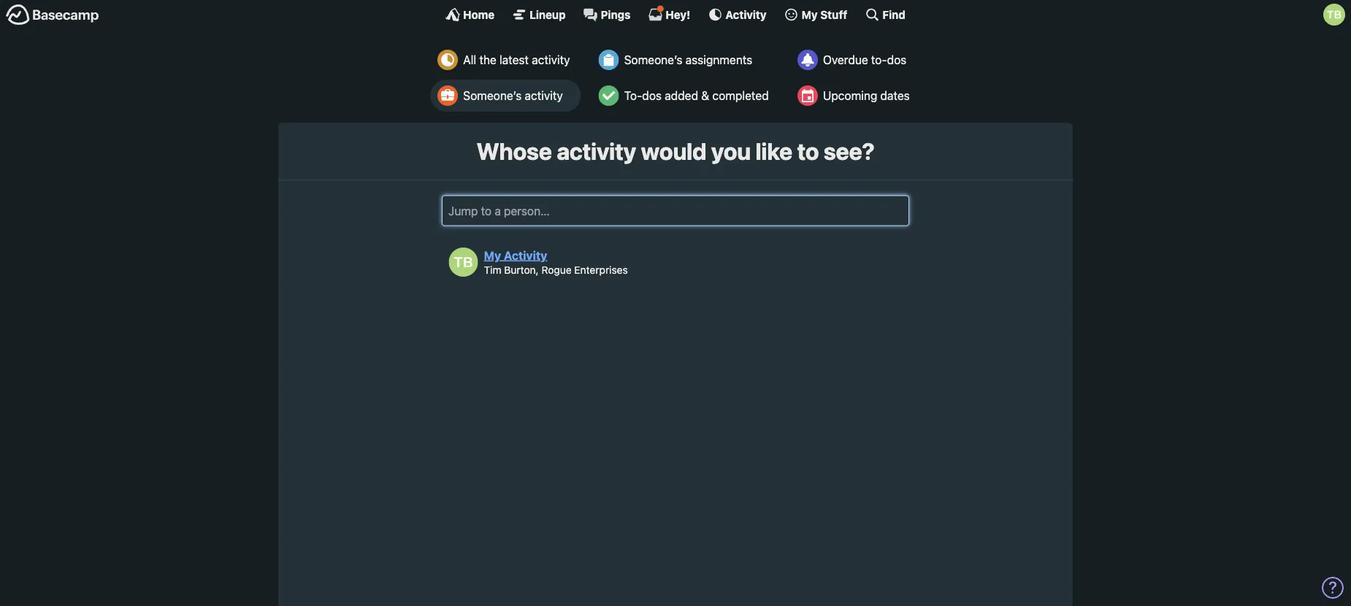 Task type: locate. For each thing, give the bounding box(es) containing it.
activity up burton,
[[504, 248, 547, 262]]

activity down todo icon
[[557, 137, 636, 165]]

all the latest activity link
[[430, 44, 581, 76]]

switch accounts image
[[6, 4, 99, 26]]

0 horizontal spatial my
[[484, 248, 501, 262]]

pings
[[601, 8, 631, 21]]

home link
[[446, 7, 495, 22]]

to-
[[871, 53, 887, 67]]

my stuff
[[802, 8, 848, 21]]

1 vertical spatial activity
[[504, 248, 547, 262]]

my activity tim burton,        rogue enterprises
[[484, 248, 628, 276]]

my left stuff in the top right of the page
[[802, 8, 818, 21]]

home
[[463, 8, 495, 21]]

assignments
[[686, 53, 752, 67]]

1 vertical spatial someone's
[[463, 89, 522, 103]]

0 vertical spatial activity
[[726, 8, 767, 21]]

whose
[[477, 137, 552, 165]]

someone's
[[624, 53, 683, 67], [463, 89, 522, 103]]

like
[[756, 137, 792, 165]]

activity inside main "element"
[[726, 8, 767, 21]]

activity inside my activity tim burton,        rogue enterprises
[[504, 248, 547, 262]]

1 horizontal spatial someone's
[[624, 53, 683, 67]]

my inside popup button
[[802, 8, 818, 21]]

1 vertical spatial activity
[[525, 89, 563, 103]]

hey!
[[666, 8, 690, 21]]

my
[[802, 8, 818, 21], [484, 248, 501, 262]]

activity inside the someone's activity link
[[525, 89, 563, 103]]

1 horizontal spatial my
[[802, 8, 818, 21]]

hey! button
[[648, 5, 690, 22]]

someone's down the the
[[463, 89, 522, 103]]

my inside my activity tim burton,        rogue enterprises
[[484, 248, 501, 262]]

1 vertical spatial dos
[[642, 89, 662, 103]]

tim
[[484, 264, 501, 276]]

my up tim
[[484, 248, 501, 262]]

overdue to-dos
[[823, 53, 907, 67]]

dates
[[880, 89, 910, 103]]

1 horizontal spatial activity
[[726, 8, 767, 21]]

all the latest activity
[[463, 53, 570, 67]]

activity down all the latest activity
[[525, 89, 563, 103]]

activity
[[532, 53, 570, 67], [525, 89, 563, 103], [557, 137, 636, 165]]

enterprises
[[574, 264, 628, 276]]

someone's activity link
[[430, 80, 581, 112]]

activity for someone's
[[525, 89, 563, 103]]

activity for whose
[[557, 137, 636, 165]]

0 horizontal spatial activity
[[504, 248, 547, 262]]

whose activity would you like to see?
[[477, 137, 875, 165]]

1 vertical spatial my
[[484, 248, 501, 262]]

overdue
[[823, 53, 868, 67]]

0 horizontal spatial someone's
[[463, 89, 522, 103]]

dos
[[887, 53, 907, 67], [642, 89, 662, 103]]

activity
[[726, 8, 767, 21], [504, 248, 547, 262]]

person report image
[[438, 85, 458, 106]]

upcoming dates
[[823, 89, 910, 103]]

would
[[641, 137, 707, 165]]

0 vertical spatial activity
[[532, 53, 570, 67]]

someone's up to-
[[624, 53, 683, 67]]

activity right latest
[[532, 53, 570, 67]]

upcoming
[[823, 89, 877, 103]]

2 vertical spatial activity
[[557, 137, 636, 165]]

rogue
[[542, 264, 572, 276]]

stuff
[[820, 8, 848, 21]]

find
[[883, 8, 906, 21]]

activity up assignments
[[726, 8, 767, 21]]

burton,
[[504, 264, 539, 276]]

lineup link
[[512, 7, 566, 22]]

0 vertical spatial my
[[802, 8, 818, 21]]

reports image
[[798, 50, 818, 70]]

&
[[701, 89, 709, 103]]

assignment image
[[599, 50, 619, 70]]

1 horizontal spatial dos
[[887, 53, 907, 67]]

schedule image
[[798, 85, 818, 106]]

dos up the dates
[[887, 53, 907, 67]]

to-
[[624, 89, 642, 103]]

0 vertical spatial someone's
[[624, 53, 683, 67]]

my for stuff
[[802, 8, 818, 21]]

activity report image
[[438, 50, 458, 70]]

dos left added
[[642, 89, 662, 103]]



Task type: describe. For each thing, give the bounding box(es) containing it.
you
[[711, 137, 751, 165]]

to-dos added & completed link
[[591, 80, 780, 112]]

find button
[[865, 7, 906, 22]]

to
[[797, 137, 819, 165]]

upcoming dates link
[[790, 80, 921, 112]]

the
[[479, 53, 497, 67]]

to-dos added & completed
[[624, 89, 769, 103]]

someone's activity
[[463, 89, 563, 103]]

someone's assignments
[[624, 53, 752, 67]]

lineup
[[530, 8, 566, 21]]

main element
[[0, 0, 1351, 28]]

activity inside 'all the latest activity' link
[[532, 53, 570, 67]]

todo image
[[599, 85, 619, 106]]

someone's for someone's assignments
[[624, 53, 683, 67]]

someone's for someone's activity
[[463, 89, 522, 103]]

see?
[[824, 137, 875, 165]]

0 vertical spatial dos
[[887, 53, 907, 67]]

my stuff button
[[784, 7, 848, 22]]

overdue to-dos link
[[790, 44, 921, 76]]

someone's assignments link
[[591, 44, 780, 76]]

Jump to a person… text field
[[442, 195, 909, 226]]

completed
[[713, 89, 769, 103]]

tim burton, rogue enterprises image
[[449, 248, 478, 277]]

activity link
[[708, 7, 767, 22]]

0 horizontal spatial dos
[[642, 89, 662, 103]]

all
[[463, 53, 476, 67]]

tim burton image
[[1324, 4, 1345, 26]]

my for activity
[[484, 248, 501, 262]]

latest
[[500, 53, 529, 67]]

pings button
[[583, 7, 631, 22]]

added
[[665, 89, 698, 103]]



Task type: vqa. For each thing, say whether or not it's contained in the screenshot.
schedule icon
yes



